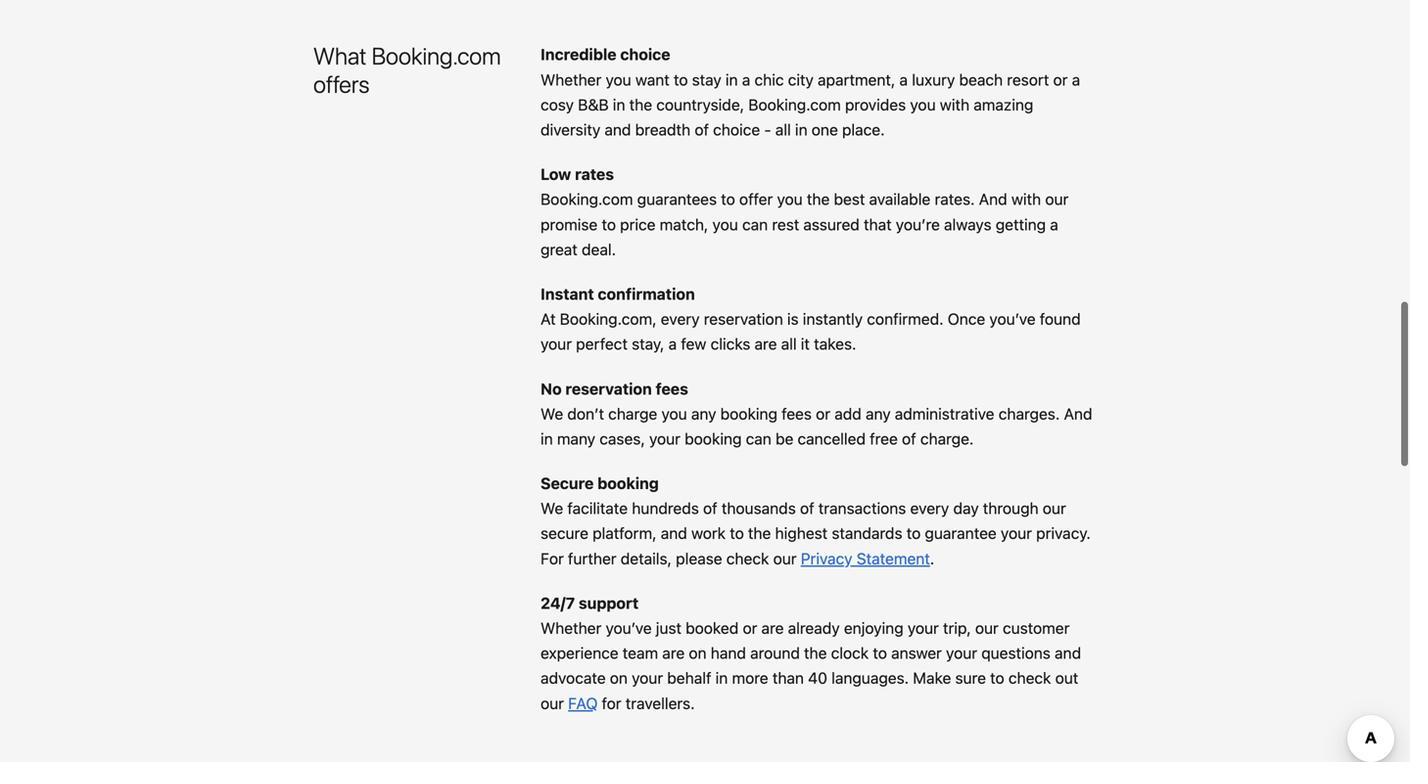 Task type: describe. For each thing, give the bounding box(es) containing it.
no
[[541, 380, 562, 398]]

don't
[[567, 405, 604, 423]]

just
[[656, 619, 681, 638]]

1 vertical spatial are
[[761, 619, 784, 638]]

price
[[620, 215, 656, 234]]

it
[[801, 335, 810, 354]]

work
[[691, 525, 726, 543]]

hand
[[711, 644, 746, 663]]

of inside no reservation fees we don't charge you any booking fees or add any administrative charges. and in many cases, your booking can be cancelled free of charge.
[[902, 430, 916, 448]]

you inside no reservation fees we don't charge you any booking fees or add any administrative charges. and in many cases, your booking can be cancelled free of charge.
[[661, 405, 687, 423]]

once
[[948, 310, 985, 329]]

all inside instant confirmation at booking.com, every reservation is instantly confirmed. once you've found your perfect stay, a few clicks are all it takes.
[[781, 335, 797, 354]]

further
[[568, 550, 617, 568]]

can inside low rates booking.com guarantees to offer you the best available rates. and with our promise to price match, you can rest assured that you're always getting a great deal.
[[742, 215, 768, 234]]

getting
[[996, 215, 1046, 234]]

privacy statement .
[[801, 550, 934, 568]]

in inside 24/7 support whether you've just booked or are already enjoying your trip, our customer experience team are on hand around the clock to answer your questions and advocate on your behalf in more than 40 languages. make sure to check out our
[[715, 669, 728, 688]]

breadth
[[635, 120, 691, 139]]

instant
[[541, 285, 594, 304]]

with inside incredible choice whether you want to stay in a chic city apartment, a luxury beach resort or a cosy b&b in the countryside, booking.com provides you with amazing diversity and breadth of choice - all in one place.
[[940, 95, 970, 114]]

the inside incredible choice whether you want to stay in a chic city apartment, a luxury beach resort or a cosy b&b in the countryside, booking.com provides you with amazing diversity and breadth of choice - all in one place.
[[629, 95, 652, 114]]

you down luxury
[[910, 95, 936, 114]]

enjoying
[[844, 619, 903, 638]]

for
[[541, 550, 564, 568]]

1 vertical spatial booking
[[685, 430, 742, 448]]

charge
[[608, 405, 657, 423]]

booked
[[686, 619, 739, 638]]

your down trip,
[[946, 644, 977, 663]]

guarantees
[[637, 190, 717, 209]]

make
[[913, 669, 951, 688]]

whether for 24/7
[[541, 619, 602, 638]]

please
[[676, 550, 722, 568]]

1 any from the left
[[691, 405, 716, 423]]

cosy
[[541, 95, 574, 114]]

stay,
[[632, 335, 664, 354]]

for
[[602, 695, 621, 713]]

and inside low rates booking.com guarantees to offer you the best available rates. and with our promise to price match, you can rest assured that you're always getting a great deal.
[[979, 190, 1007, 209]]

already
[[788, 619, 840, 638]]

many
[[557, 430, 595, 448]]

rates
[[575, 165, 614, 184]]

a right resort
[[1072, 70, 1080, 89]]

check inside secure booking we facilitate hundreds of thousands of transactions every day through our secure platform, and work to the highest standards to guarantee your privacy. for further details, please check our
[[726, 550, 769, 568]]

travellers.
[[626, 695, 695, 713]]

we inside secure booking we facilitate hundreds of thousands of transactions every day through our secure platform, and work to the highest standards to guarantee your privacy. for further details, please check our
[[541, 500, 563, 518]]

chic
[[754, 70, 784, 89]]

to down "enjoying"
[[873, 644, 887, 663]]

privacy.
[[1036, 525, 1091, 543]]

clicks
[[711, 335, 750, 354]]

our inside low rates booking.com guarantees to offer you the best available rates. and with our promise to price match, you can rest assured that you're always getting a great deal.
[[1045, 190, 1069, 209]]

your inside instant confirmation at booking.com, every reservation is instantly confirmed. once you've found your perfect stay, a few clicks are all it takes.
[[541, 335, 572, 354]]

to left offer
[[721, 190, 735, 209]]

cases,
[[600, 430, 645, 448]]

rest
[[772, 215, 799, 234]]

amazing
[[974, 95, 1033, 114]]

perfect
[[576, 335, 628, 354]]

in left the one
[[795, 120, 807, 139]]

your inside secure booking we facilitate hundreds of thousands of transactions every day through our secure platform, and work to the highest standards to guarantee your privacy. for further details, please check our
[[1001, 525, 1032, 543]]

platform,
[[593, 525, 657, 543]]

a inside low rates booking.com guarantees to offer you the best available rates. and with our promise to price match, you can rest assured that you're always getting a great deal.
[[1050, 215, 1058, 234]]

provides
[[845, 95, 906, 114]]

or inside no reservation fees we don't charge you any booking fees or add any administrative charges. and in many cases, your booking can be cancelled free of charge.
[[816, 405, 830, 423]]

answer
[[891, 644, 942, 663]]

what
[[313, 42, 367, 70]]

charge.
[[920, 430, 974, 448]]

secure
[[541, 474, 594, 493]]

and inside 24/7 support whether you've just booked or are already enjoying your trip, our customer experience team are on hand around the clock to answer your questions and advocate on your behalf in more than 40 languages. make sure to check out our
[[1055, 644, 1081, 663]]

0 vertical spatial booking
[[720, 405, 777, 423]]

team
[[623, 644, 658, 663]]

more
[[732, 669, 768, 688]]

advocate
[[541, 669, 606, 688]]

place.
[[842, 120, 885, 139]]

diversity
[[541, 120, 600, 139]]

is
[[787, 310, 799, 329]]

.
[[930, 550, 934, 568]]

you've inside 24/7 support whether you've just booked or are already enjoying your trip, our customer experience team are on hand around the clock to answer your questions and advocate on your behalf in more than 40 languages. make sure to check out our
[[606, 619, 652, 638]]

the inside low rates booking.com guarantees to offer you the best available rates. and with our promise to price match, you can rest assured that you're always getting a great deal.
[[807, 190, 830, 209]]

assured
[[803, 215, 860, 234]]

administrative
[[895, 405, 994, 423]]

booking.com inside what booking.com offers
[[372, 42, 501, 70]]

behalf
[[667, 669, 711, 688]]

add
[[835, 405, 862, 423]]

secure booking we facilitate hundreds of thousands of transactions every day through our secure platform, and work to the highest standards to guarantee your privacy. for further details, please check our
[[541, 474, 1091, 568]]

of inside incredible choice whether you want to stay in a chic city apartment, a luxury beach resort or a cosy b&b in the countryside, booking.com provides you with amazing diversity and breadth of choice - all in one place.
[[695, 120, 709, 139]]

that
[[864, 215, 892, 234]]

clock
[[831, 644, 869, 663]]

2 vertical spatial are
[[662, 644, 685, 663]]

in inside no reservation fees we don't charge you any booking fees or add any administrative charges. and in many cases, your booking can be cancelled free of charge.
[[541, 430, 553, 448]]

0 vertical spatial fees
[[656, 380, 688, 398]]

found
[[1040, 310, 1081, 329]]

you've inside instant confirmation at booking.com, every reservation is instantly confirmed. once you've found your perfect stay, a few clicks are all it takes.
[[989, 310, 1036, 329]]

our left faq link at the bottom
[[541, 695, 564, 713]]

out
[[1055, 669, 1078, 688]]

support
[[579, 594, 639, 613]]

instant confirmation at booking.com, every reservation is instantly confirmed. once you've found your perfect stay, a few clicks are all it takes.
[[541, 285, 1081, 354]]

to inside incredible choice whether you want to stay in a chic city apartment, a luxury beach resort or a cosy b&b in the countryside, booking.com provides you with amazing diversity and breadth of choice - all in one place.
[[674, 70, 688, 89]]

around
[[750, 644, 800, 663]]

through
[[983, 500, 1039, 518]]

statement
[[857, 550, 930, 568]]

booking.com inside incredible choice whether you want to stay in a chic city apartment, a luxury beach resort or a cosy b&b in the countryside, booking.com provides you with amazing diversity and breadth of choice - all in one place.
[[748, 95, 841, 114]]

incredible choice whether you want to stay in a chic city apartment, a luxury beach resort or a cosy b&b in the countryside, booking.com provides you with amazing diversity and breadth of choice - all in one place.
[[541, 45, 1080, 139]]

and inside incredible choice whether you want to stay in a chic city apartment, a luxury beach resort or a cosy b&b in the countryside, booking.com provides you with amazing diversity and breadth of choice - all in one place.
[[605, 120, 631, 139]]

reservation inside no reservation fees we don't charge you any booking fees or add any administrative charges. and in many cases, your booking can be cancelled free of charge.
[[565, 380, 652, 398]]

you right the match,
[[712, 215, 738, 234]]

beach
[[959, 70, 1003, 89]]

questions
[[981, 644, 1051, 663]]

promise
[[541, 215, 598, 234]]

always
[[944, 215, 991, 234]]

available
[[869, 190, 931, 209]]

of up work
[[703, 500, 717, 518]]

languages.
[[831, 669, 909, 688]]

in right b&b
[[613, 95, 625, 114]]

booking.com inside low rates booking.com guarantees to offer you the best available rates. and with our promise to price match, you can rest assured that you're always getting a great deal.
[[541, 190, 633, 209]]

1 horizontal spatial fees
[[782, 405, 812, 423]]

you left want
[[606, 70, 631, 89]]

details,
[[621, 550, 672, 568]]



Task type: locate. For each thing, give the bounding box(es) containing it.
all right -
[[775, 120, 791, 139]]

great
[[541, 240, 578, 259]]

booking
[[720, 405, 777, 423], [685, 430, 742, 448], [597, 474, 659, 493]]

with down luxury
[[940, 95, 970, 114]]

stay
[[692, 70, 721, 89]]

on up the for
[[610, 669, 628, 688]]

we up secure
[[541, 500, 563, 518]]

any
[[691, 405, 716, 423], [866, 405, 891, 423]]

you up rest
[[777, 190, 803, 209]]

low
[[541, 165, 571, 184]]

than
[[772, 669, 804, 688]]

with inside low rates booking.com guarantees to offer you the best available rates. and with our promise to price match, you can rest assured that you're always getting a great deal.
[[1011, 190, 1041, 209]]

guarantee
[[925, 525, 997, 543]]

whether
[[541, 70, 602, 89], [541, 619, 602, 638]]

1 we from the top
[[541, 405, 563, 423]]

and down b&b
[[605, 120, 631, 139]]

check
[[726, 550, 769, 568], [1008, 669, 1051, 688]]

the down want
[[629, 95, 652, 114]]

one
[[812, 120, 838, 139]]

of right free
[[902, 430, 916, 448]]

and up "always"
[[979, 190, 1007, 209]]

a left few
[[668, 335, 677, 354]]

your down team
[[632, 669, 663, 688]]

to right sure
[[990, 669, 1004, 688]]

every inside instant confirmation at booking.com, every reservation is instantly confirmed. once you've found your perfect stay, a few clicks are all it takes.
[[661, 310, 700, 329]]

trip,
[[943, 619, 971, 638]]

2 vertical spatial and
[[1055, 644, 1081, 663]]

1 vertical spatial all
[[781, 335, 797, 354]]

city
[[788, 70, 814, 89]]

fees up charge
[[656, 380, 688, 398]]

to right work
[[730, 525, 744, 543]]

whether up the experience
[[541, 619, 602, 638]]

on up behalf
[[689, 644, 707, 663]]

a right getting
[[1050, 215, 1058, 234]]

0 horizontal spatial every
[[661, 310, 700, 329]]

no reservation fees we don't charge you any booking fees or add any administrative charges. and in many cases, your booking can be cancelled free of charge.
[[541, 380, 1092, 448]]

day
[[953, 500, 979, 518]]

0 vertical spatial and
[[979, 190, 1007, 209]]

your down charge
[[649, 430, 681, 448]]

1 vertical spatial you've
[[606, 619, 652, 638]]

privacy
[[801, 550, 852, 568]]

can left the be
[[746, 430, 771, 448]]

0 vertical spatial choice
[[620, 45, 670, 64]]

and up out
[[1055, 644, 1081, 663]]

rates.
[[935, 190, 975, 209]]

0 vertical spatial you've
[[989, 310, 1036, 329]]

cancelled
[[798, 430, 866, 448]]

reservation up 'clicks' at top right
[[704, 310, 783, 329]]

24/7
[[541, 594, 575, 613]]

match,
[[660, 215, 708, 234]]

your inside no reservation fees we don't charge you any booking fees or add any administrative charges. and in many cases, your booking can be cancelled free of charge.
[[649, 430, 681, 448]]

or inside incredible choice whether you want to stay in a chic city apartment, a luxury beach resort or a cosy b&b in the countryside, booking.com provides you with amazing diversity and breadth of choice - all in one place.
[[1053, 70, 1068, 89]]

2 vertical spatial booking.com
[[541, 190, 633, 209]]

check down questions
[[1008, 669, 1051, 688]]

thousands
[[722, 500, 796, 518]]

are right 'clicks' at top right
[[755, 335, 777, 354]]

you right charge
[[661, 405, 687, 423]]

b&b
[[578, 95, 609, 114]]

0 vertical spatial on
[[689, 644, 707, 663]]

2 we from the top
[[541, 500, 563, 518]]

the up "assured"
[[807, 190, 830, 209]]

booking.com down city
[[748, 95, 841, 114]]

booking left the be
[[685, 430, 742, 448]]

or left add
[[816, 405, 830, 423]]

booking up the be
[[720, 405, 777, 423]]

0 vertical spatial every
[[661, 310, 700, 329]]

to up the statement
[[906, 525, 921, 543]]

to up deal.
[[602, 215, 616, 234]]

2 horizontal spatial and
[[1055, 644, 1081, 663]]

to left stay
[[674, 70, 688, 89]]

1 vertical spatial check
[[1008, 669, 1051, 688]]

our up getting
[[1045, 190, 1069, 209]]

2 horizontal spatial or
[[1053, 70, 1068, 89]]

0 vertical spatial can
[[742, 215, 768, 234]]

0 horizontal spatial choice
[[620, 45, 670, 64]]

best
[[834, 190, 865, 209]]

0 vertical spatial reservation
[[704, 310, 783, 329]]

or
[[1053, 70, 1068, 89], [816, 405, 830, 423], [743, 619, 757, 638]]

1 vertical spatial fees
[[782, 405, 812, 423]]

charges.
[[999, 405, 1060, 423]]

confirmation
[[598, 285, 695, 304]]

1 vertical spatial choice
[[713, 120, 760, 139]]

your down at
[[541, 335, 572, 354]]

our
[[1045, 190, 1069, 209], [1043, 500, 1066, 518], [773, 550, 797, 568], [975, 619, 999, 638], [541, 695, 564, 713]]

booking up facilitate
[[597, 474, 659, 493]]

offers
[[313, 71, 370, 98]]

we
[[541, 405, 563, 423], [541, 500, 563, 518]]

takes.
[[814, 335, 856, 354]]

want
[[635, 70, 670, 89]]

a left chic
[[742, 70, 750, 89]]

0 horizontal spatial any
[[691, 405, 716, 423]]

any up free
[[866, 405, 891, 423]]

customer
[[1003, 619, 1070, 638]]

1 horizontal spatial choice
[[713, 120, 760, 139]]

0 vertical spatial check
[[726, 550, 769, 568]]

we inside no reservation fees we don't charge you any booking fees or add any administrative charges. and in many cases, your booking can be cancelled free of charge.
[[541, 405, 563, 423]]

check right please
[[726, 550, 769, 568]]

in right stay
[[726, 70, 738, 89]]

2 vertical spatial booking
[[597, 474, 659, 493]]

all inside incredible choice whether you want to stay in a chic city apartment, a luxury beach resort or a cosy b&b in the countryside, booking.com provides you with amazing diversity and breadth of choice - all in one place.
[[775, 120, 791, 139]]

every up few
[[661, 310, 700, 329]]

low rates booking.com guarantees to offer you the best available rates. and with our promise to price match, you can rest assured that you're always getting a great deal.
[[541, 165, 1069, 259]]

we down no on the left
[[541, 405, 563, 423]]

choice up want
[[620, 45, 670, 64]]

0 vertical spatial or
[[1053, 70, 1068, 89]]

0 horizontal spatial reservation
[[565, 380, 652, 398]]

40
[[808, 669, 827, 688]]

reservation
[[704, 310, 783, 329], [565, 380, 652, 398]]

0 horizontal spatial you've
[[606, 619, 652, 638]]

booking.com right what
[[372, 42, 501, 70]]

you're
[[896, 215, 940, 234]]

0 vertical spatial are
[[755, 335, 777, 354]]

in
[[726, 70, 738, 89], [613, 95, 625, 114], [795, 120, 807, 139], [541, 430, 553, 448], [715, 669, 728, 688]]

are down just
[[662, 644, 685, 663]]

0 horizontal spatial and
[[979, 190, 1007, 209]]

all left it
[[781, 335, 797, 354]]

1 horizontal spatial you've
[[989, 310, 1036, 329]]

2 horizontal spatial booking.com
[[748, 95, 841, 114]]

choice left -
[[713, 120, 760, 139]]

in down hand
[[715, 669, 728, 688]]

0 vertical spatial we
[[541, 405, 563, 423]]

0 horizontal spatial or
[[743, 619, 757, 638]]

1 horizontal spatial check
[[1008, 669, 1051, 688]]

and
[[979, 190, 1007, 209], [1064, 405, 1092, 423]]

0 vertical spatial whether
[[541, 70, 602, 89]]

1 horizontal spatial every
[[910, 500, 949, 518]]

1 horizontal spatial and
[[661, 525, 687, 543]]

1 horizontal spatial booking.com
[[541, 190, 633, 209]]

1 vertical spatial or
[[816, 405, 830, 423]]

2 any from the left
[[866, 405, 891, 423]]

whether inside incredible choice whether you want to stay in a chic city apartment, a luxury beach resort or a cosy b&b in the countryside, booking.com provides you with amazing diversity and breadth of choice - all in one place.
[[541, 70, 602, 89]]

standards
[[832, 525, 902, 543]]

booking.com,
[[560, 310, 657, 329]]

and
[[605, 120, 631, 139], [661, 525, 687, 543], [1055, 644, 1081, 663]]

facilitate
[[567, 500, 628, 518]]

free
[[870, 430, 898, 448]]

0 horizontal spatial with
[[940, 95, 970, 114]]

1 vertical spatial every
[[910, 500, 949, 518]]

transactions
[[818, 500, 906, 518]]

secure
[[541, 525, 588, 543]]

0 horizontal spatial check
[[726, 550, 769, 568]]

countryside,
[[656, 95, 744, 114]]

any down few
[[691, 405, 716, 423]]

experience
[[541, 644, 618, 663]]

booking inside secure booking we facilitate hundreds of thousands of transactions every day through our secure platform, and work to the highest standards to guarantee your privacy. for further details, please check our
[[597, 474, 659, 493]]

every left day
[[910, 500, 949, 518]]

0 vertical spatial and
[[605, 120, 631, 139]]

of down countryside,
[[695, 120, 709, 139]]

0 vertical spatial booking.com
[[372, 42, 501, 70]]

booking.com down rates
[[541, 190, 633, 209]]

1 horizontal spatial with
[[1011, 190, 1041, 209]]

1 horizontal spatial on
[[689, 644, 707, 663]]

confirmed.
[[867, 310, 944, 329]]

apartment,
[[818, 70, 895, 89]]

1 vertical spatial reservation
[[565, 380, 652, 398]]

be
[[776, 430, 793, 448]]

whether for incredible
[[541, 70, 602, 89]]

the inside secure booking we facilitate hundreds of thousands of transactions every day through our secure platform, and work to the highest standards to guarantee your privacy. for further details, please check our
[[748, 525, 771, 543]]

are inside instant confirmation at booking.com, every reservation is instantly confirmed. once you've found your perfect stay, a few clicks are all it takes.
[[755, 335, 777, 354]]

with up getting
[[1011, 190, 1041, 209]]

your up answer
[[908, 619, 939, 638]]

1 vertical spatial we
[[541, 500, 563, 518]]

1 vertical spatial and
[[1064, 405, 1092, 423]]

the inside 24/7 support whether you've just booked or are already enjoying your trip, our customer experience team are on hand around the clock to answer your questions and advocate on your behalf in more than 40 languages. make sure to check out our
[[804, 644, 827, 663]]

and inside no reservation fees we don't charge you any booking fees or add any administrative charges. and in many cases, your booking can be cancelled free of charge.
[[1064, 405, 1092, 423]]

and down hundreds
[[661, 525, 687, 543]]

all
[[775, 120, 791, 139], [781, 335, 797, 354]]

0 horizontal spatial on
[[610, 669, 628, 688]]

or right resort
[[1053, 70, 1068, 89]]

2 vertical spatial or
[[743, 619, 757, 638]]

your down 'through'
[[1001, 525, 1032, 543]]

0 horizontal spatial and
[[605, 120, 631, 139]]

you
[[606, 70, 631, 89], [910, 95, 936, 114], [777, 190, 803, 209], [712, 215, 738, 234], [661, 405, 687, 423]]

1 horizontal spatial reservation
[[704, 310, 783, 329]]

1 vertical spatial booking.com
[[748, 95, 841, 114]]

1 horizontal spatial or
[[816, 405, 830, 423]]

and inside secure booking we facilitate hundreds of thousands of transactions every day through our secure platform, and work to the highest standards to guarantee your privacy. for further details, please check our
[[661, 525, 687, 543]]

1 horizontal spatial and
[[1064, 405, 1092, 423]]

reservation up don't
[[565, 380, 652, 398]]

on
[[689, 644, 707, 663], [610, 669, 628, 688]]

0 horizontal spatial booking.com
[[372, 42, 501, 70]]

our down highest
[[773, 550, 797, 568]]

our right trip,
[[975, 619, 999, 638]]

the down already
[[804, 644, 827, 663]]

are up around
[[761, 619, 784, 638]]

1 vertical spatial with
[[1011, 190, 1041, 209]]

1 vertical spatial can
[[746, 430, 771, 448]]

2 whether from the top
[[541, 619, 602, 638]]

every inside secure booking we facilitate hundreds of thousands of transactions every day through our secure platform, and work to the highest standards to guarantee your privacy. for further details, please check our
[[910, 500, 949, 518]]

and right charges.
[[1064, 405, 1092, 423]]

faq
[[568, 695, 598, 713]]

you've up team
[[606, 619, 652, 638]]

check inside 24/7 support whether you've just booked or are already enjoying your trip, our customer experience team are on hand around the clock to answer your questions and advocate on your behalf in more than 40 languages. make sure to check out our
[[1008, 669, 1051, 688]]

fees
[[656, 380, 688, 398], [782, 405, 812, 423]]

a inside instant confirmation at booking.com, every reservation is instantly confirmed. once you've found your perfect stay, a few clicks are all it takes.
[[668, 335, 677, 354]]

whether down incredible
[[541, 70, 602, 89]]

1 vertical spatial on
[[610, 669, 628, 688]]

0 vertical spatial all
[[775, 120, 791, 139]]

of
[[695, 120, 709, 139], [902, 430, 916, 448], [703, 500, 717, 518], [800, 500, 814, 518]]

can inside no reservation fees we don't charge you any booking fees or add any administrative charges. and in many cases, your booking can be cancelled free of charge.
[[746, 430, 771, 448]]

sure
[[955, 669, 986, 688]]

1 vertical spatial whether
[[541, 619, 602, 638]]

you've
[[989, 310, 1036, 329], [606, 619, 652, 638]]

or up hand
[[743, 619, 757, 638]]

1 vertical spatial and
[[661, 525, 687, 543]]

highest
[[775, 525, 828, 543]]

you've right 'once'
[[989, 310, 1036, 329]]

our up privacy. at bottom right
[[1043, 500, 1066, 518]]

0 horizontal spatial fees
[[656, 380, 688, 398]]

the down thousands
[[748, 525, 771, 543]]

0 vertical spatial with
[[940, 95, 970, 114]]

whether inside 24/7 support whether you've just booked or are already enjoying your trip, our customer experience team are on hand around the clock to answer your questions and advocate on your behalf in more than 40 languages. make sure to check out our
[[541, 619, 602, 638]]

a left luxury
[[899, 70, 908, 89]]

1 whether from the top
[[541, 70, 602, 89]]

faq link
[[568, 695, 598, 713]]

luxury
[[912, 70, 955, 89]]

fees up the be
[[782, 405, 812, 423]]

in left many
[[541, 430, 553, 448]]

faq for travellers.
[[568, 695, 695, 713]]

can down offer
[[742, 215, 768, 234]]

of up highest
[[800, 500, 814, 518]]

or inside 24/7 support whether you've just booked or are already enjoying your trip, our customer experience team are on hand around the clock to answer your questions and advocate on your behalf in more than 40 languages. make sure to check out our
[[743, 619, 757, 638]]

incredible
[[541, 45, 616, 64]]

instantly
[[803, 310, 863, 329]]

1 horizontal spatial any
[[866, 405, 891, 423]]

reservation inside instant confirmation at booking.com, every reservation is instantly confirmed. once you've found your perfect stay, a few clicks are all it takes.
[[704, 310, 783, 329]]



Task type: vqa. For each thing, say whether or not it's contained in the screenshot.
third taxes from the bottom of the page
no



